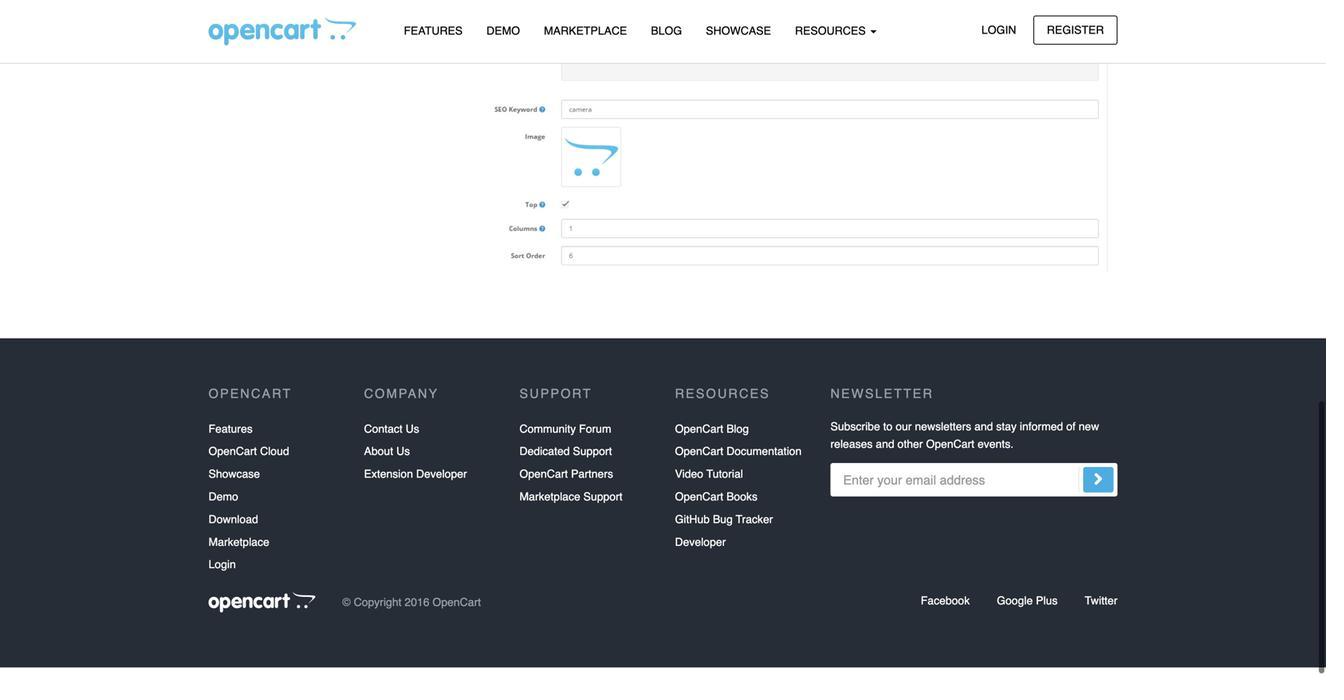 Task type: vqa. For each thing, say whether or not it's contained in the screenshot.
the left You
no



Task type: locate. For each thing, give the bounding box(es) containing it.
1 horizontal spatial features link
[[392, 17, 475, 45]]

video
[[675, 475, 704, 488]]

opencart right 2016 on the left bottom
[[433, 604, 481, 616]]

developer down github
[[675, 543, 726, 556]]

login down download link
[[209, 566, 236, 579]]

us right contact
[[406, 430, 419, 443]]

opencart down "newsletters"
[[926, 446, 975, 458]]

opencart cloud link
[[209, 448, 289, 471]]

0 vertical spatial resources
[[795, 24, 869, 37]]

demo link
[[475, 17, 532, 45], [209, 493, 238, 516]]

support up partners
[[573, 453, 612, 466]]

resources inside the resources link
[[795, 24, 869, 37]]

us
[[406, 430, 419, 443], [396, 453, 410, 466]]

2 vertical spatial support
[[584, 498, 623, 511]]

0 horizontal spatial login
[[209, 566, 236, 579]]

us for about us
[[396, 453, 410, 466]]

©
[[343, 604, 351, 616]]

blog link
[[639, 17, 694, 45]]

0 horizontal spatial developer
[[416, 475, 467, 488]]

marketplace inside 'marketplace support' link
[[520, 498, 581, 511]]

subscribe
[[831, 428, 880, 441]]

2 vertical spatial marketplace
[[209, 543, 269, 556]]

opencart down dedicated
[[520, 475, 568, 488]]

google plus link
[[997, 602, 1058, 615]]

facebook link
[[921, 602, 970, 615]]

1 vertical spatial support
[[573, 453, 612, 466]]

register
[[1047, 24, 1104, 36]]

google
[[997, 602, 1033, 615]]

github bug tracker
[[675, 521, 773, 534]]

marketplace link
[[532, 17, 639, 45], [209, 539, 269, 561]]

1 vertical spatial showcase
[[209, 475, 260, 488]]

0 horizontal spatial login link
[[209, 561, 236, 584]]

0 horizontal spatial resources
[[675, 394, 770, 409]]

about us link
[[364, 448, 410, 471]]

1 horizontal spatial demo link
[[475, 17, 532, 45]]

opencart up opencart cloud
[[209, 394, 292, 409]]

0 vertical spatial marketplace link
[[532, 17, 639, 45]]

opencart - open source shopping cart solution image
[[209, 17, 356, 45]]

blog
[[651, 24, 682, 37], [727, 430, 749, 443]]

opencart documentation link
[[675, 448, 802, 471]]

0 horizontal spatial demo link
[[209, 493, 238, 516]]

1 horizontal spatial resources
[[795, 24, 869, 37]]

features link
[[392, 17, 475, 45], [209, 425, 253, 448]]

opencart books
[[675, 498, 758, 511]]

1 horizontal spatial developer
[[675, 543, 726, 556]]

1 vertical spatial and
[[876, 446, 895, 458]]

0 horizontal spatial features link
[[209, 425, 253, 448]]

and up events.
[[975, 428, 993, 441]]

1 horizontal spatial showcase
[[706, 24, 771, 37]]

login left register
[[982, 24, 1017, 36]]

opencart left cloud
[[209, 453, 257, 466]]

1 horizontal spatial login
[[982, 24, 1017, 36]]

opencart up video tutorial
[[675, 453, 724, 466]]

opencart documentation
[[675, 453, 802, 466]]

0 vertical spatial blog
[[651, 24, 682, 37]]

0 vertical spatial demo link
[[475, 17, 532, 45]]

bug
[[713, 521, 733, 534]]

0 vertical spatial showcase link
[[694, 17, 783, 45]]

support
[[520, 394, 592, 409], [573, 453, 612, 466], [584, 498, 623, 511]]

1 vertical spatial login link
[[209, 561, 236, 584]]

0 vertical spatial and
[[975, 428, 993, 441]]

1 vertical spatial us
[[396, 453, 410, 466]]

opencart for opencart books
[[675, 498, 724, 511]]

1 horizontal spatial and
[[975, 428, 993, 441]]

developer
[[416, 475, 467, 488], [675, 543, 726, 556]]

© copyright 2016 opencart
[[343, 604, 481, 616]]

video tutorial
[[675, 475, 743, 488]]

extension developer link
[[364, 471, 467, 493]]

tutorial
[[707, 475, 743, 488]]

support up community
[[520, 394, 592, 409]]

support down partners
[[584, 498, 623, 511]]

video tutorial link
[[675, 471, 743, 493]]

opencart
[[209, 394, 292, 409], [675, 430, 724, 443], [926, 446, 975, 458], [209, 453, 257, 466], [675, 453, 724, 466], [520, 475, 568, 488], [675, 498, 724, 511], [433, 604, 481, 616]]

0 horizontal spatial blog
[[651, 24, 682, 37]]

opencart up github
[[675, 498, 724, 511]]

login link
[[968, 16, 1030, 45], [209, 561, 236, 584]]

about
[[364, 453, 393, 466]]

login
[[982, 24, 1017, 36], [209, 566, 236, 579]]

resources
[[795, 24, 869, 37], [675, 394, 770, 409]]

showcase
[[706, 24, 771, 37], [209, 475, 260, 488]]

1 vertical spatial developer
[[675, 543, 726, 556]]

1 vertical spatial features
[[209, 430, 253, 443]]

0 horizontal spatial showcase link
[[209, 471, 260, 493]]

newsletter
[[831, 394, 934, 409]]

github bug tracker link
[[675, 516, 773, 539]]

category data image
[[442, 0, 1118, 280]]

features for opencart cloud
[[209, 430, 253, 443]]

books
[[727, 498, 758, 511]]

0 vertical spatial login link
[[968, 16, 1030, 45]]

us right about
[[396, 453, 410, 466]]

0 horizontal spatial and
[[876, 446, 895, 458]]

documentation
[[727, 453, 802, 466]]

other
[[898, 446, 923, 458]]

1 horizontal spatial blog
[[727, 430, 749, 443]]

company
[[364, 394, 439, 409]]

opencart for opencart partners
[[520, 475, 568, 488]]

0 vertical spatial marketplace
[[544, 24, 627, 37]]

marketplace
[[544, 24, 627, 37], [520, 498, 581, 511], [209, 543, 269, 556]]

opencart cloud
[[209, 453, 289, 466]]

extension
[[364, 475, 413, 488]]

newsletters
[[915, 428, 972, 441]]

upgrading link
[[209, 20, 418, 48]]

opencart for opencart blog
[[675, 430, 724, 443]]

features link for demo
[[392, 17, 475, 45]]

developer right extension
[[416, 475, 467, 488]]

0 vertical spatial features
[[404, 24, 463, 37]]

1 vertical spatial blog
[[727, 430, 749, 443]]

opencart inside subscribe to our newsletters and stay informed of new releases and other opencart events.
[[926, 446, 975, 458]]

upgrading
[[225, 27, 283, 41]]

opencart partners link
[[520, 471, 613, 493]]

1 vertical spatial marketplace
[[520, 498, 581, 511]]

1 vertical spatial marketplace link
[[209, 539, 269, 561]]

1 vertical spatial login
[[209, 566, 236, 579]]

0 vertical spatial us
[[406, 430, 419, 443]]

showcase down opencart cloud link
[[209, 475, 260, 488]]

and down the to
[[876, 446, 895, 458]]

0 vertical spatial features link
[[392, 17, 475, 45]]

0 horizontal spatial features
[[209, 430, 253, 443]]

0 vertical spatial demo
[[487, 24, 520, 37]]

features for demo
[[404, 24, 463, 37]]

login link down download link
[[209, 561, 236, 584]]

1 vertical spatial resources
[[675, 394, 770, 409]]

support inside 'link'
[[573, 453, 612, 466]]

1 horizontal spatial marketplace link
[[532, 17, 639, 45]]

to
[[884, 428, 893, 441]]

showcase link
[[694, 17, 783, 45], [209, 471, 260, 493]]

marketplace for 'marketplace' link to the bottom
[[209, 543, 269, 556]]

features
[[404, 24, 463, 37], [209, 430, 253, 443]]

tracker
[[736, 521, 773, 534]]

1 vertical spatial features link
[[209, 425, 253, 448]]

demo
[[487, 24, 520, 37], [209, 498, 238, 511]]

1 horizontal spatial features
[[404, 24, 463, 37]]

facebook
[[921, 602, 970, 615]]

0 horizontal spatial marketplace link
[[209, 539, 269, 561]]

subscribe to our newsletters and stay informed of new releases and other opencart events.
[[831, 428, 1100, 458]]

showcase right "blog" link
[[706, 24, 771, 37]]

google plus
[[997, 602, 1058, 615]]

us for contact us
[[406, 430, 419, 443]]

marketplace inside 'marketplace' link
[[544, 24, 627, 37]]

and
[[975, 428, 993, 441], [876, 446, 895, 458]]

0 horizontal spatial demo
[[209, 498, 238, 511]]

community forum
[[520, 430, 612, 443]]

login link left the register link
[[968, 16, 1030, 45]]

download link
[[209, 516, 258, 539]]

copyright
[[354, 604, 402, 616]]

0 vertical spatial developer
[[416, 475, 467, 488]]

0 vertical spatial login
[[982, 24, 1017, 36]]

opencart up the opencart documentation
[[675, 430, 724, 443]]



Task type: describe. For each thing, give the bounding box(es) containing it.
1 horizontal spatial demo
[[487, 24, 520, 37]]

twitter
[[1085, 602, 1118, 615]]

cloud
[[260, 453, 289, 466]]

marketplace support
[[520, 498, 623, 511]]

opencart for opencart documentation
[[675, 453, 724, 466]]

0 horizontal spatial showcase
[[209, 475, 260, 488]]

1 horizontal spatial showcase link
[[694, 17, 783, 45]]

community
[[520, 430, 576, 443]]

resources link
[[783, 17, 889, 45]]

plus
[[1036, 602, 1058, 615]]

1 vertical spatial showcase link
[[209, 471, 260, 493]]

opencart books link
[[675, 493, 758, 516]]

register link
[[1034, 16, 1118, 45]]

releases
[[831, 446, 873, 458]]

0 vertical spatial showcase
[[706, 24, 771, 37]]

1 vertical spatial demo link
[[209, 493, 238, 516]]

contact us link
[[364, 425, 419, 448]]

support for dedicated
[[573, 453, 612, 466]]

opencart for opencart
[[209, 394, 292, 409]]

partners
[[571, 475, 613, 488]]

marketplace support link
[[520, 493, 623, 516]]

about us
[[364, 453, 410, 466]]

opencart blog
[[675, 430, 749, 443]]

Enter your email address text field
[[831, 471, 1118, 505]]

new
[[1079, 428, 1100, 441]]

marketplace for marketplace support
[[520, 498, 581, 511]]

our
[[896, 428, 912, 441]]

opencart image
[[209, 600, 315, 621]]

contact
[[364, 430, 403, 443]]

informed
[[1020, 428, 1064, 441]]

opencart for opencart cloud
[[209, 453, 257, 466]]

twitter link
[[1085, 602, 1118, 615]]

dedicated
[[520, 453, 570, 466]]

developer link
[[675, 539, 726, 561]]

dedicated support link
[[520, 448, 612, 471]]

1 horizontal spatial login link
[[968, 16, 1030, 45]]

opencart blog link
[[675, 425, 749, 448]]

0 vertical spatial support
[[520, 394, 592, 409]]

download
[[209, 521, 258, 534]]

of
[[1067, 428, 1076, 441]]

features link for opencart cloud
[[209, 425, 253, 448]]

forum
[[579, 430, 612, 443]]

2016
[[405, 604, 430, 616]]

events.
[[978, 446, 1014, 458]]

dedicated support
[[520, 453, 612, 466]]

extension developer
[[364, 475, 467, 488]]

marketplace for the topmost 'marketplace' link
[[544, 24, 627, 37]]

github
[[675, 521, 710, 534]]

contact us
[[364, 430, 419, 443]]

support for marketplace
[[584, 498, 623, 511]]

angle right image
[[1094, 477, 1104, 497]]

opencart partners
[[520, 475, 613, 488]]

1 vertical spatial demo
[[209, 498, 238, 511]]

community forum link
[[520, 425, 612, 448]]

stay
[[997, 428, 1017, 441]]



